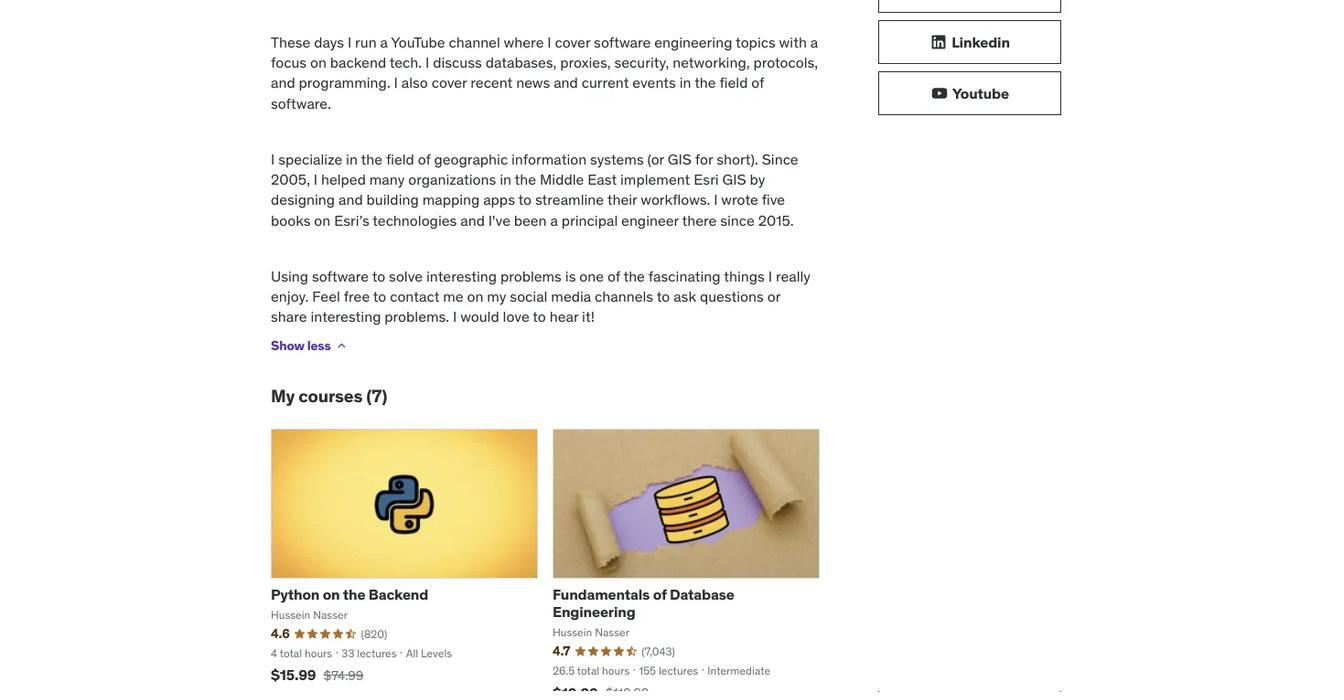 Task type: describe. For each thing, give the bounding box(es) containing it.
share
[[271, 308, 307, 327]]

social
[[510, 287, 548, 306]]

feel
[[312, 287, 340, 306]]

software inside using software to solve interesting problems is one of the fascinating things i really enjoy. feel free to contact me on my social media channels to ask questions or share interesting problems. i would love to hear it!
[[312, 267, 369, 286]]

i left also
[[394, 74, 398, 92]]

33
[[342, 647, 354, 661]]

i down 'me'
[[453, 308, 457, 327]]

helped
[[321, 170, 366, 189]]

i down esri
[[714, 191, 718, 210]]

programming.
[[299, 74, 390, 92]]

(7,043)
[[642, 645, 675, 659]]

my
[[271, 386, 295, 408]]

backend
[[368, 586, 428, 605]]

channels
[[595, 287, 653, 306]]

all
[[406, 647, 418, 661]]

current
[[582, 74, 629, 92]]

networking,
[[673, 53, 750, 72]]

(820)
[[361, 628, 387, 642]]

show less
[[271, 338, 331, 354]]

(or
[[647, 150, 664, 169]]

been
[[514, 211, 547, 230]]

streamline
[[535, 191, 604, 210]]

4 total hours
[[271, 647, 332, 661]]

intermediate
[[708, 664, 770, 678]]

building
[[366, 191, 419, 210]]

short).
[[717, 150, 758, 169]]

love
[[503, 308, 529, 327]]

proxies,
[[560, 53, 611, 72]]

contact
[[390, 287, 440, 306]]

enjoy.
[[271, 287, 309, 306]]

levels
[[421, 647, 452, 661]]

2005,
[[271, 170, 310, 189]]

to inside the i specialize in the field of geographic information systems (or gis for short). since 2005, i helped many organizations in the middle east implement esri gis by designing and building mapping apps to streamline their workflows. i wrote five books on esri's technologies and i've been a principal engineer there since 2015.
[[518, 191, 532, 210]]

youtube
[[952, 84, 1009, 103]]

esri
[[694, 170, 719, 189]]

recent
[[471, 74, 513, 92]]

the inside the python on the backend hussein nasser
[[343, 586, 365, 605]]

on inside the python on the backend hussein nasser
[[323, 586, 340, 605]]

database
[[670, 586, 734, 605]]

using
[[271, 267, 308, 286]]

hours for backend
[[305, 647, 332, 661]]

engineering
[[553, 604, 635, 622]]

4.6
[[271, 626, 290, 643]]

youtube
[[391, 33, 445, 51]]

many
[[369, 170, 405, 189]]

to right the free
[[373, 287, 386, 306]]

hours for engineering
[[602, 664, 630, 678]]

1 horizontal spatial cover
[[555, 33, 590, 51]]

their
[[607, 191, 637, 210]]

$15.99 $74.99
[[271, 667, 364, 685]]

of inside the i specialize in the field of geographic information systems (or gis for short). since 2005, i helped many organizations in the middle east implement esri gis by designing and building mapping apps to streamline their workflows. i wrote five books on esri's technologies and i've been a principal engineer there since 2015.
[[418, 150, 431, 169]]

i up 2005,
[[271, 150, 275, 169]]

nasser for engineering
[[595, 626, 629, 640]]

where
[[504, 33, 544, 51]]

the down information
[[515, 170, 536, 189]]

discuss
[[433, 53, 482, 72]]

lectures for backend
[[357, 647, 397, 661]]

i right where
[[547, 33, 551, 51]]

media
[[551, 287, 591, 306]]

events
[[632, 74, 676, 92]]

1 vertical spatial cover
[[432, 74, 467, 92]]

26.5 total hours
[[553, 664, 630, 678]]

python on the backend hussein nasser
[[271, 586, 428, 623]]

workflows.
[[641, 191, 710, 210]]

technologies
[[373, 211, 457, 230]]

systems
[[590, 150, 644, 169]]

news
[[516, 74, 550, 92]]

and up esri's at the left top
[[338, 191, 363, 210]]

with
[[779, 33, 807, 51]]

five
[[762, 191, 785, 210]]

the up many
[[361, 150, 382, 169]]

solve
[[389, 267, 423, 286]]

really
[[776, 267, 811, 286]]

problems.
[[385, 308, 449, 327]]

$74.99
[[323, 668, 364, 684]]

topics
[[736, 33, 776, 51]]

nasser for backend
[[313, 609, 348, 623]]

a inside the i specialize in the field of geographic information systems (or gis for short). since 2005, i helped many organizations in the middle east implement esri gis by designing and building mapping apps to streamline their workflows. i wrote five books on esri's technologies and i've been a principal engineer there since 2015.
[[550, 211, 558, 230]]

would
[[460, 308, 499, 327]]

field inside these days i run a youtube channel where i cover software engineering topics with a focus on backend tech. i discuss databases, proxies, security, networking, protocols, and programming. i also cover recent news and current events in the field of software.
[[720, 74, 748, 92]]

fundamentals of database engineering link
[[553, 586, 734, 622]]

and left i've on the top of page
[[460, 211, 485, 230]]

protocols,
[[753, 53, 818, 72]]

apps
[[483, 191, 515, 210]]

in inside these days i run a youtube channel where i cover software engineering topics with a focus on backend tech. i discuss databases, proxies, security, networking, protocols, and programming. i also cover recent news and current events in the field of software.
[[679, 74, 691, 92]]

youtube link
[[878, 72, 1061, 116]]

organizations
[[408, 170, 496, 189]]

small image for linkedin
[[930, 33, 948, 52]]

i specialize in the field of geographic information systems (or gis for short). since 2005, i helped many organizations in the middle east implement esri gis by designing and building mapping apps to streamline their workflows. i wrote five books on esri's technologies and i've been a principal engineer there since 2015.
[[271, 150, 798, 230]]

2 vertical spatial in
[[500, 170, 511, 189]]

155 lectures
[[639, 664, 698, 678]]

on inside the i specialize in the field of geographic information systems (or gis for short). since 2005, i helped many organizations in the middle east implement esri gis by designing and building mapping apps to streamline their workflows. i wrote five books on esri's technologies and i've been a principal engineer there since 2015.
[[314, 211, 331, 230]]

i down specialize
[[314, 170, 318, 189]]

specialize
[[278, 150, 342, 169]]

databases,
[[485, 53, 557, 72]]

$15.99
[[271, 667, 316, 685]]

of inside these days i run a youtube channel where i cover software engineering topics with a focus on backend tech. i discuss databases, proxies, security, networking, protocols, and programming. i also cover recent news and current events in the field of software.
[[751, 74, 764, 92]]

total for fundamentals of database engineering
[[577, 664, 599, 678]]

esri's
[[334, 211, 369, 230]]

i've
[[488, 211, 510, 230]]

it!
[[582, 308, 595, 327]]

4.7
[[553, 644, 570, 660]]



Task type: locate. For each thing, give the bounding box(es) containing it.
small image for youtube
[[930, 85, 949, 103]]

a right with
[[810, 33, 818, 51]]

things
[[724, 267, 765, 286]]

1 vertical spatial interesting
[[311, 308, 381, 327]]

field
[[720, 74, 748, 92], [386, 150, 414, 169]]

interesting down the free
[[311, 308, 381, 327]]

1 vertical spatial gis
[[722, 170, 746, 189]]

hussein inside fundamentals of database engineering hussein nasser
[[553, 626, 592, 640]]

small image inside linkedin link
[[930, 33, 948, 52]]

tech.
[[389, 53, 422, 72]]

1 vertical spatial hours
[[602, 664, 630, 678]]

software up security,
[[594, 33, 651, 51]]

0 vertical spatial lectures
[[357, 647, 397, 661]]

1 horizontal spatial software
[[594, 33, 651, 51]]

courses
[[298, 386, 362, 408]]

2 horizontal spatial in
[[679, 74, 691, 92]]

of inside using software to solve interesting problems is one of the fascinating things i really enjoy. feel free to contact me on my social media channels to ask questions or share interesting problems. i would love to hear it!
[[607, 267, 620, 286]]

0 vertical spatial in
[[679, 74, 691, 92]]

lectures down 820 reviews element
[[357, 647, 397, 661]]

0 vertical spatial software
[[594, 33, 651, 51]]

1 vertical spatial hussein
[[553, 626, 592, 640]]

1 horizontal spatial in
[[500, 170, 511, 189]]

155
[[639, 664, 656, 678]]

to up been
[[518, 191, 532, 210]]

a
[[380, 33, 388, 51], [810, 33, 818, 51], [550, 211, 558, 230]]

nasser down python on the backend link
[[313, 609, 348, 623]]

of
[[751, 74, 764, 92], [418, 150, 431, 169], [607, 267, 620, 286], [653, 586, 667, 605]]

1 vertical spatial in
[[346, 150, 358, 169]]

hours left 155
[[602, 664, 630, 678]]

0 vertical spatial small image
[[930, 33, 948, 52]]

by
[[750, 170, 765, 189]]

less
[[307, 338, 331, 354]]

0 vertical spatial cover
[[555, 33, 590, 51]]

hussein up 4.7 in the bottom of the page
[[553, 626, 592, 640]]

of right one
[[607, 267, 620, 286]]

on down days
[[310, 53, 327, 72]]

1 vertical spatial software
[[312, 267, 369, 286]]

field down networking,
[[720, 74, 748, 92]]

nasser inside the python on the backend hussein nasser
[[313, 609, 348, 623]]

focus
[[271, 53, 307, 72]]

820 reviews element
[[361, 627, 387, 643]]

or
[[767, 287, 780, 306]]

total right 4
[[280, 647, 302, 661]]

cover down discuss
[[432, 74, 467, 92]]

xsmall image
[[334, 339, 349, 354]]

middle
[[540, 170, 584, 189]]

nasser inside fundamentals of database engineering hussein nasser
[[595, 626, 629, 640]]

small image left linkedin
[[930, 33, 948, 52]]

python
[[271, 586, 320, 605]]

problems
[[500, 267, 562, 286]]

there
[[682, 211, 717, 230]]

to left ask
[[657, 287, 670, 306]]

these
[[271, 33, 310, 51]]

the inside using software to solve interesting problems is one of the fascinating things i really enjoy. feel free to contact me on my social media channels to ask questions or share interesting problems. i would love to hear it!
[[623, 267, 645, 286]]

in
[[679, 74, 691, 92], [346, 150, 358, 169], [500, 170, 511, 189]]

and down proxies,
[[554, 74, 578, 92]]

field inside the i specialize in the field of geographic information systems (or gis for short). since 2005, i helped many organizations in the middle east implement esri gis by designing and building mapping apps to streamline their workflows. i wrote five books on esri's technologies and i've been a principal engineer there since 2015.
[[386, 150, 414, 169]]

interesting
[[426, 267, 497, 286], [311, 308, 381, 327]]

show less button
[[271, 328, 349, 365]]

python on the backend link
[[271, 586, 428, 605]]

0 vertical spatial total
[[280, 647, 302, 661]]

0 horizontal spatial total
[[280, 647, 302, 661]]

wrote
[[721, 191, 758, 210]]

books
[[271, 211, 311, 230]]

1 horizontal spatial gis
[[722, 170, 746, 189]]

33 lectures
[[342, 647, 397, 661]]

for
[[695, 150, 713, 169]]

of up organizations
[[418, 150, 431, 169]]

the up channels
[[623, 267, 645, 286]]

hussein for python on the backend
[[271, 609, 310, 623]]

0 horizontal spatial a
[[380, 33, 388, 51]]

hours
[[305, 647, 332, 661], [602, 664, 630, 678]]

26.5
[[553, 664, 575, 678]]

software up feel
[[312, 267, 369, 286]]

hussein down python at bottom
[[271, 609, 310, 623]]

0 horizontal spatial hours
[[305, 647, 332, 661]]

software inside these days i run a youtube channel where i cover software engineering topics with a focus on backend tech. i discuss databases, proxies, security, networking, protocols, and programming. i also cover recent news and current events in the field of software.
[[594, 33, 651, 51]]

0 horizontal spatial cover
[[432, 74, 467, 92]]

show
[[271, 338, 304, 354]]

hussein for fundamentals of database engineering
[[553, 626, 592, 640]]

total right 26.5
[[577, 664, 599, 678]]

0 horizontal spatial interesting
[[311, 308, 381, 327]]

my
[[487, 287, 506, 306]]

on
[[310, 53, 327, 72], [314, 211, 331, 230], [467, 287, 483, 306], [323, 586, 340, 605]]

hussein
[[271, 609, 310, 623], [553, 626, 592, 640]]

1 vertical spatial small image
[[930, 85, 949, 103]]

lectures down 7043 reviews "element"
[[659, 664, 698, 678]]

engineering
[[654, 33, 732, 51]]

i left run
[[348, 33, 351, 51]]

total
[[280, 647, 302, 661], [577, 664, 599, 678]]

0 horizontal spatial gis
[[668, 150, 692, 169]]

0 horizontal spatial in
[[346, 150, 358, 169]]

0 horizontal spatial lectures
[[357, 647, 397, 661]]

1 horizontal spatial a
[[550, 211, 558, 230]]

0 vertical spatial gis
[[668, 150, 692, 169]]

linkedin
[[952, 33, 1010, 52]]

to left solve
[[372, 267, 385, 286]]

free
[[344, 287, 370, 306]]

0 vertical spatial interesting
[[426, 267, 497, 286]]

small image left youtube at the top
[[930, 85, 949, 103]]

hussein inside the python on the backend hussein nasser
[[271, 609, 310, 623]]

since
[[762, 150, 798, 169]]

my courses (7)
[[271, 386, 387, 408]]

1 horizontal spatial total
[[577, 664, 599, 678]]

1 horizontal spatial lectures
[[659, 664, 698, 678]]

gis down short).
[[722, 170, 746, 189]]

all levels
[[406, 647, 452, 661]]

these days i run a youtube channel where i cover software engineering topics with a focus on backend tech. i discuss databases, proxies, security, networking, protocols, and programming. i also cover recent news and current events in the field of software.
[[271, 33, 818, 113]]

small image inside youtube link
[[930, 85, 949, 103]]

in up apps
[[500, 170, 511, 189]]

a right been
[[550, 211, 558, 230]]

0 horizontal spatial software
[[312, 267, 369, 286]]

ask
[[673, 287, 696, 306]]

a right run
[[380, 33, 388, 51]]

the inside these days i run a youtube channel where i cover software engineering topics with a focus on backend tech. i discuss databases, proxies, security, networking, protocols, and programming. i also cover recent news and current events in the field of software.
[[694, 74, 716, 92]]

the up (820)
[[343, 586, 365, 605]]

in right the events
[[679, 74, 691, 92]]

backend
[[330, 53, 386, 72]]

0 horizontal spatial hussein
[[271, 609, 310, 623]]

2 horizontal spatial a
[[810, 33, 818, 51]]

field up many
[[386, 150, 414, 169]]

0 horizontal spatial nasser
[[313, 609, 348, 623]]

on right python at bottom
[[323, 586, 340, 605]]

nasser down engineering
[[595, 626, 629, 640]]

east
[[587, 170, 617, 189]]

on inside using software to solve interesting problems is one of the fascinating things i really enjoy. feel free to contact me on my social media channels to ask questions or share interesting problems. i would love to hear it!
[[467, 287, 483, 306]]

total for python on the backend
[[280, 647, 302, 661]]

1 horizontal spatial hussein
[[553, 626, 592, 640]]

to down social
[[533, 308, 546, 327]]

7043 reviews element
[[642, 645, 675, 660]]

engineer
[[621, 211, 679, 230]]

is
[[565, 267, 576, 286]]

1 horizontal spatial hours
[[602, 664, 630, 678]]

of left 'database'
[[653, 586, 667, 605]]

the
[[694, 74, 716, 92], [361, 150, 382, 169], [515, 170, 536, 189], [623, 267, 645, 286], [343, 586, 365, 605]]

lectures for engineering
[[659, 664, 698, 678]]

small image
[[930, 33, 948, 52], [930, 85, 949, 103]]

security,
[[614, 53, 669, 72]]

1 horizontal spatial nasser
[[595, 626, 629, 640]]

0 vertical spatial nasser
[[313, 609, 348, 623]]

2015.
[[758, 211, 794, 230]]

i up or
[[768, 267, 772, 286]]

i right tech.
[[425, 53, 429, 72]]

also
[[401, 74, 428, 92]]

1 vertical spatial nasser
[[595, 626, 629, 640]]

(7)
[[366, 386, 387, 408]]

using software to solve interesting problems is one of the fascinating things i really enjoy. feel free to contact me on my social media channels to ask questions or share interesting problems. i would love to hear it!
[[271, 267, 811, 327]]

days
[[314, 33, 344, 51]]

since
[[720, 211, 755, 230]]

information
[[511, 150, 587, 169]]

gis right (or
[[668, 150, 692, 169]]

of down protocols,
[[751, 74, 764, 92]]

1 vertical spatial field
[[386, 150, 414, 169]]

0 horizontal spatial field
[[386, 150, 414, 169]]

1 horizontal spatial field
[[720, 74, 748, 92]]

on down the designing
[[314, 211, 331, 230]]

of inside fundamentals of database engineering hussein nasser
[[653, 586, 667, 605]]

interesting up 'me'
[[426, 267, 497, 286]]

on inside these days i run a youtube channel where i cover software engineering topics with a focus on backend tech. i discuss databases, proxies, security, networking, protocols, and programming. i also cover recent news and current events in the field of software.
[[310, 53, 327, 72]]

0 vertical spatial field
[[720, 74, 748, 92]]

in up the helped
[[346, 150, 358, 169]]

1 vertical spatial lectures
[[659, 664, 698, 678]]

and down focus
[[271, 74, 295, 92]]

1 horizontal spatial interesting
[[426, 267, 497, 286]]

1 vertical spatial total
[[577, 664, 599, 678]]

and
[[271, 74, 295, 92], [554, 74, 578, 92], [338, 191, 363, 210], [460, 211, 485, 230]]

cover up proxies,
[[555, 33, 590, 51]]

hours up $15.99 $74.99
[[305, 647, 332, 661]]

designing
[[271, 191, 335, 210]]

0 vertical spatial hussein
[[271, 609, 310, 623]]

on up would
[[467, 287, 483, 306]]

geographic
[[434, 150, 508, 169]]

mapping
[[422, 191, 480, 210]]

0 vertical spatial hours
[[305, 647, 332, 661]]

nasser
[[313, 609, 348, 623], [595, 626, 629, 640]]

channel
[[449, 33, 500, 51]]

run
[[355, 33, 377, 51]]

fascinating
[[648, 267, 721, 286]]

software.
[[271, 94, 331, 113]]

fundamentals
[[553, 586, 650, 605]]

questions
[[700, 287, 764, 306]]

implement
[[620, 170, 690, 189]]

the down networking,
[[694, 74, 716, 92]]



Task type: vqa. For each thing, say whether or not it's contained in the screenshot.
'Mark review by Joy L. as helpful' Image corresponding to Mark review by Joy L. as unhelpful image
no



